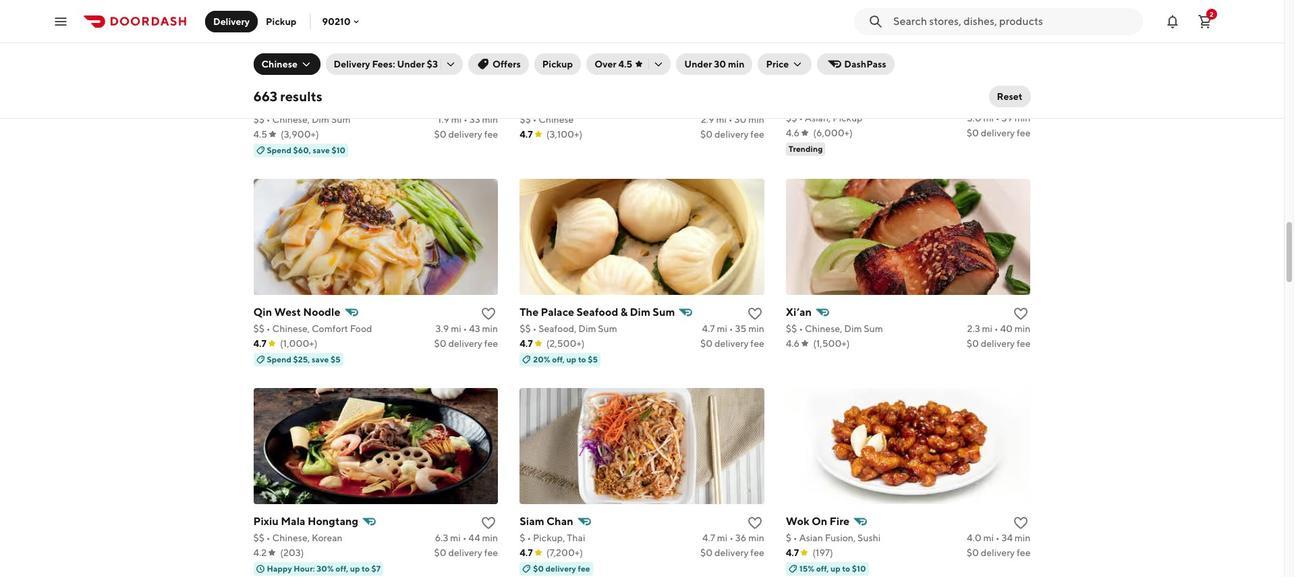 Task type: vqa. For each thing, say whether or not it's contained in the screenshot.
$$ • Chinese, Dim Sum related to Xi'an
yes



Task type: locate. For each thing, give the bounding box(es) containing it.
off,
[[552, 354, 565, 364], [336, 563, 348, 574], [817, 563, 829, 574]]

$​0 delivery fee down "2.3 mi • 40 min"
[[967, 338, 1031, 349]]

mi
[[984, 113, 994, 123], [451, 114, 462, 125], [717, 114, 727, 125], [451, 323, 462, 334], [717, 323, 728, 334], [983, 323, 993, 334], [450, 532, 461, 543], [717, 532, 728, 543], [984, 532, 994, 543]]

• right 33 on the left top of page
[[533, 114, 537, 125]]

1 horizontal spatial click to add this store to your saved list image
[[747, 515, 763, 531]]

1 horizontal spatial 30
[[735, 114, 747, 125]]

delivery for wok on fire
[[981, 547, 1015, 558]]

$ down siam
[[520, 532, 525, 543]]

Store search: begin typing to search for stores available on DoorDash text field
[[894, 14, 1135, 29]]

4.5 inside over 4.5 button
[[619, 59, 633, 70]]

$$ down qin
[[253, 323, 265, 334]]

mi left 36
[[717, 532, 728, 543]]

•
[[799, 113, 803, 123], [996, 113, 1000, 123], [267, 114, 271, 125], [464, 114, 468, 125], [533, 114, 537, 125], [729, 114, 733, 125], [267, 323, 271, 334], [463, 323, 467, 334], [533, 323, 537, 334], [730, 323, 734, 334], [799, 323, 803, 334], [995, 323, 999, 334], [267, 532, 271, 543], [463, 532, 467, 543], [527, 532, 531, 543], [730, 532, 734, 543], [794, 532, 798, 543], [996, 532, 1000, 543]]

mi for chan
[[717, 532, 728, 543]]

min for qin west noodle
[[482, 323, 498, 334]]

delivery down "1.9 mi • 33 min"
[[448, 129, 483, 140]]

chin
[[253, 96, 278, 109], [280, 96, 304, 109]]

delivery for siam chan
[[715, 547, 749, 558]]

0 vertical spatial pickup button
[[258, 10, 305, 32]]

2 button
[[1192, 8, 1219, 35]]

4.6
[[786, 127, 800, 138], [786, 338, 800, 349]]

2 4.6 from the top
[[786, 338, 800, 349]]

3 items, open order cart image
[[1198, 13, 1214, 29]]

1 horizontal spatial up
[[567, 354, 577, 364]]

2 horizontal spatial pickup
[[833, 113, 863, 123]]

fee down "2.3 mi • 40 min"
[[1017, 338, 1031, 349]]

2.3
[[968, 323, 981, 334]]

90210 button
[[322, 16, 362, 27]]

1 horizontal spatial pickup
[[543, 59, 573, 70]]

2 horizontal spatial up
[[831, 563, 841, 574]]

delivery for delivery
[[213, 16, 250, 27]]

delivery for xi'an
[[981, 338, 1015, 349]]

4.6 for $$ • chinese, dim sum
[[786, 338, 800, 349]]

1 vertical spatial 30
[[735, 114, 747, 125]]

pickup up chinese button at the left top of page
[[266, 16, 297, 27]]

off, right '20%'
[[552, 354, 565, 364]]

min right 40
[[1015, 323, 1031, 334]]

fee down 4.0 mi • 34 min
[[1017, 547, 1031, 558]]

0 vertical spatial $10
[[332, 145, 346, 155]]

delivery down 3.0 mi • 39 min
[[981, 127, 1015, 138]]

wok
[[786, 515, 810, 528]]

$​0 delivery fee for on
[[967, 547, 1031, 558]]

korean
[[312, 532, 343, 543]]

delivery
[[213, 16, 250, 27], [334, 59, 370, 70]]

$​0 delivery fee down "1.9 mi • 33 min"
[[434, 129, 498, 140]]

$​0 down 6.3
[[434, 547, 447, 558]]

$$ down xi'an
[[786, 323, 797, 334]]

1 horizontal spatial under
[[685, 59, 712, 70]]

0 horizontal spatial chinese
[[262, 59, 298, 70]]

$$ for chin chin
[[253, 114, 265, 125]]

price button
[[758, 53, 812, 75]]

$$ for qin west noodle
[[253, 323, 265, 334]]

pickup button left over
[[535, 53, 581, 75]]

30
[[714, 59, 727, 70], [735, 114, 747, 125]]

$$ up the 4.2
[[253, 532, 265, 543]]

spend left the $25,
[[267, 354, 292, 364]]

0 vertical spatial pickup
[[266, 16, 297, 27]]

fee for siam chan
[[751, 547, 765, 558]]

$​0 delivery fee for chan
[[701, 547, 765, 558]]

1 horizontal spatial $5
[[588, 354, 598, 364]]

save right $60,
[[313, 145, 330, 155]]

0 horizontal spatial under
[[397, 59, 425, 70]]

sum for the palace seafood & dim sum
[[598, 323, 618, 334]]

min right 43
[[482, 323, 498, 334]]

1 horizontal spatial delivery
[[334, 59, 370, 70]]

4.7 down qin
[[253, 338, 267, 349]]

• down qin
[[267, 323, 271, 334]]

43
[[469, 323, 480, 334]]

$​0 down the 1.9
[[434, 129, 447, 140]]

under 30 min
[[685, 59, 745, 70]]

pickup
[[266, 16, 297, 27], [543, 59, 573, 70], [833, 113, 863, 123]]

0 horizontal spatial pickup button
[[258, 10, 305, 32]]

$$ down 663
[[253, 114, 265, 125]]

sum for xi'an
[[864, 323, 883, 334]]

under
[[397, 59, 425, 70], [685, 59, 712, 70]]

up down (2,500+)
[[567, 354, 577, 364]]

2.3 mi • 40 min
[[968, 323, 1031, 334]]

min for chin chin
[[482, 114, 498, 125]]

0 vertical spatial spend
[[267, 145, 292, 155]]

$​0 delivery fee for palace
[[701, 338, 765, 349]]

fee down "2.9 mi • 30 min"
[[751, 129, 765, 140]]

happy hour: 30% off, up to $7
[[267, 563, 381, 574]]

$$ • chinese, dim sum up (3,900+)
[[253, 114, 351, 125]]

1 vertical spatial $10
[[852, 563, 866, 574]]

chin left results
[[253, 96, 278, 109]]

$​0 for west
[[434, 338, 447, 349]]

$​0
[[967, 127, 979, 138], [434, 129, 447, 140], [701, 129, 713, 140], [434, 338, 447, 349], [701, 338, 713, 349], [967, 338, 979, 349], [434, 547, 447, 558], [701, 547, 713, 558], [967, 547, 979, 558]]

mi right 2.9
[[717, 114, 727, 125]]

mi for chin
[[451, 114, 462, 125]]

click to add this store to your saved list image for pixiu mala hongtang
[[481, 515, 497, 531]]

1 vertical spatial delivery
[[334, 59, 370, 70]]

0 horizontal spatial off,
[[336, 563, 348, 574]]

chinese,
[[272, 114, 310, 125], [272, 323, 310, 334], [805, 323, 843, 334], [272, 532, 310, 543]]

delivery down 4.7 mi • 35 min
[[715, 338, 749, 349]]

chinese, up (3,900+)
[[272, 114, 310, 125]]

1 horizontal spatial $$ • chinese, dim sum
[[786, 323, 883, 334]]

over 4.5 button
[[587, 53, 671, 75]]

chin right 663
[[280, 96, 304, 109]]

$​0 delivery fee
[[967, 127, 1031, 138], [434, 129, 498, 140], [701, 129, 765, 140], [434, 338, 498, 349], [701, 338, 765, 349], [967, 338, 1031, 349], [434, 547, 498, 558], [701, 547, 765, 558], [967, 547, 1031, 558]]

4.7 for (7,200+)
[[520, 547, 533, 558]]

click to add this store to your saved list image for the palace seafood & dim sum
[[747, 306, 763, 322]]

click to add this store to your saved list image for xi'an
[[1014, 306, 1030, 322]]

2 spend from the top
[[267, 354, 292, 364]]

dim down 'the palace seafood & dim sum'
[[579, 323, 596, 334]]

pickup up (6,000+)
[[833, 113, 863, 123]]

chinese, up (203)
[[272, 532, 310, 543]]

0 horizontal spatial to
[[362, 563, 370, 574]]

$​0 delivery fee down 4.0 mi • 34 min
[[967, 547, 1031, 558]]

2 $5 from the left
[[588, 354, 598, 364]]

under up 2.9
[[685, 59, 712, 70]]

44
[[469, 532, 480, 543]]

$$ down the
[[520, 323, 531, 334]]

siam chan
[[520, 515, 574, 528]]

chinese inside button
[[262, 59, 298, 70]]

under left $3
[[397, 59, 425, 70]]

fee down 4.7 mi • 36 min
[[751, 547, 765, 558]]

$$ left asian,
[[786, 113, 797, 123]]

click to add this store to your saved list image
[[481, 306, 497, 322], [747, 306, 763, 322], [1014, 306, 1030, 322], [1014, 515, 1030, 531]]

min right 34
[[1015, 532, 1031, 543]]

0 horizontal spatial $5
[[331, 354, 341, 364]]

1 4.6 from the top
[[786, 127, 800, 138]]

1 horizontal spatial $
[[786, 532, 792, 543]]

1 vertical spatial 4.6
[[786, 338, 800, 349]]

mi right the 2.3
[[983, 323, 993, 334]]

click to add this store to your saved list image up 3.9 mi • 43 min
[[481, 306, 497, 322]]

1 spend from the top
[[267, 145, 292, 155]]

$5 down $$ • seafood, dim sum at the left of the page
[[588, 354, 598, 364]]

4.7 down $$ • chinese
[[520, 129, 533, 140]]

fee for pixiu mala hongtang
[[485, 547, 498, 558]]

chinese, up the '(1,500+)' at the bottom
[[805, 323, 843, 334]]

hour:
[[294, 563, 315, 574]]

$10 down sushi
[[852, 563, 866, 574]]

$$ • chinese, dim sum for xi'an
[[786, 323, 883, 334]]

$$
[[786, 113, 797, 123], [253, 114, 265, 125], [520, 114, 531, 125], [253, 323, 265, 334], [520, 323, 531, 334], [786, 323, 797, 334], [253, 532, 265, 543]]

0 vertical spatial delivery
[[213, 16, 250, 27]]

4.7
[[520, 129, 533, 140], [702, 323, 715, 334], [253, 338, 267, 349], [520, 338, 533, 349], [703, 532, 716, 543], [520, 547, 533, 558], [786, 547, 800, 558]]

1 vertical spatial pickup button
[[535, 53, 581, 75]]

0 vertical spatial 4.6
[[786, 127, 800, 138]]

1 $ from the left
[[520, 532, 525, 543]]

4.7 mi • 35 min
[[702, 323, 765, 334]]

$$ • chinese, dim sum up the '(1,500+)' at the bottom
[[786, 323, 883, 334]]

$​0 down 4.7 mi • 36 min
[[701, 547, 713, 558]]

4.5 down chin chin
[[253, 129, 267, 140]]

2 vertical spatial pickup
[[833, 113, 863, 123]]

0 horizontal spatial delivery
[[213, 16, 250, 27]]

2.9 mi • 30 min
[[701, 114, 765, 125]]

sum
[[331, 114, 351, 125], [653, 306, 675, 318], [598, 323, 618, 334], [864, 323, 883, 334]]

663
[[253, 88, 278, 104]]

up down (197) at the right of page
[[831, 563, 841, 574]]

2 horizontal spatial to
[[843, 563, 851, 574]]

(1,500+)
[[814, 338, 850, 349]]

off, right the 30%
[[336, 563, 348, 574]]

chan
[[547, 515, 574, 528]]

4.7 left (197) at the right of page
[[786, 547, 800, 558]]

&
[[621, 306, 628, 318]]

fee down "1.9 mi • 33 min"
[[485, 129, 498, 140]]

• down chin chin
[[267, 114, 271, 125]]

2 under from the left
[[685, 59, 712, 70]]

30 inside button
[[714, 59, 727, 70]]

pickup left over
[[543, 59, 573, 70]]

min
[[728, 59, 745, 70], [1015, 113, 1031, 123], [482, 114, 498, 125], [749, 114, 765, 125], [482, 323, 498, 334], [749, 323, 765, 334], [1015, 323, 1031, 334], [482, 532, 498, 543], [749, 532, 765, 543], [1015, 532, 1031, 543]]

delivery down "2.3 mi • 40 min"
[[981, 338, 1015, 349]]

off, right 15%
[[817, 563, 829, 574]]

0 horizontal spatial click to add this store to your saved list image
[[481, 515, 497, 531]]

fire
[[830, 515, 850, 528]]

(3,900+)
[[281, 129, 319, 140]]

spend
[[267, 145, 292, 155], [267, 354, 292, 364]]

happy
[[267, 563, 292, 574]]

spend for chin
[[267, 145, 292, 155]]

1 vertical spatial spend
[[267, 354, 292, 364]]

2.9
[[701, 114, 715, 125]]

4.0 mi • 34 min
[[967, 532, 1031, 543]]

0 horizontal spatial pickup
[[266, 16, 297, 27]]

$$ • chinese, dim sum
[[253, 114, 351, 125], [786, 323, 883, 334]]

mi right 3.9 at the left bottom of the page
[[451, 323, 462, 334]]

4.5 right over
[[619, 59, 633, 70]]

thai
[[567, 532, 586, 543]]

1 vertical spatial save
[[312, 354, 329, 364]]

• left 36
[[730, 532, 734, 543]]

0 vertical spatial save
[[313, 145, 330, 155]]

mi right the 1.9
[[451, 114, 462, 125]]

0 horizontal spatial $$ • chinese, dim sum
[[253, 114, 351, 125]]

delivery for delivery fees: under $3
[[334, 59, 370, 70]]

west
[[274, 306, 301, 318]]

$ • asian fusion, sushi
[[786, 532, 881, 543]]

mi right 6.3
[[450, 532, 461, 543]]

up left $7
[[350, 563, 360, 574]]

3.0
[[968, 113, 982, 123]]

$​0 delivery fee down 3.0 mi • 39 min
[[967, 127, 1031, 138]]

1 under from the left
[[397, 59, 425, 70]]

3.9
[[436, 323, 449, 334]]

click to add this store to your saved list image up 6.3 mi • 44 min
[[481, 515, 497, 531]]

36
[[736, 532, 747, 543]]

delivery button
[[205, 10, 258, 32]]

$5
[[331, 354, 341, 364], [588, 354, 598, 364]]

click to add this store to your saved list image
[[1014, 96, 1030, 113], [481, 515, 497, 531], [747, 515, 763, 531]]

1 horizontal spatial 4.5
[[619, 59, 633, 70]]

90210
[[322, 16, 351, 27]]

fee for the palace seafood & dim sum
[[751, 338, 765, 349]]

(6,000+)
[[814, 127, 853, 138]]

delivery inside button
[[213, 16, 250, 27]]

0 vertical spatial chinese
[[262, 59, 298, 70]]

mi right the 4.0
[[984, 532, 994, 543]]

dim up (3,900+)
[[312, 114, 330, 125]]

4.6 down xi'an
[[786, 338, 800, 349]]

2 chin from the left
[[280, 96, 304, 109]]

0 horizontal spatial chin
[[253, 96, 278, 109]]

33
[[470, 114, 480, 125]]

min for wok on fire
[[1015, 532, 1031, 543]]

0 vertical spatial 30
[[714, 59, 727, 70]]

chinese up (3,100+)
[[539, 114, 574, 125]]

$​0 down 4.7 mi • 35 min
[[701, 338, 713, 349]]

siam
[[520, 515, 545, 528]]

to down fusion,
[[843, 563, 851, 574]]

$$ for the palace seafood & dim sum
[[520, 323, 531, 334]]

chin chin
[[253, 96, 304, 109]]

delivery for qin west noodle
[[448, 338, 483, 349]]

4.7 for (1,000+)
[[253, 338, 267, 349]]

chinese up 663 results
[[262, 59, 298, 70]]

asian,
[[805, 113, 831, 123]]

0 horizontal spatial $
[[520, 532, 525, 543]]

$$ • chinese, comfort food
[[253, 323, 372, 334]]

0 vertical spatial $$ • chinese, dim sum
[[253, 114, 351, 125]]

up for the
[[567, 354, 577, 364]]

click to add this store to your saved list image for wok on fire
[[1014, 515, 1030, 531]]

min right 44
[[482, 532, 498, 543]]

(203)
[[280, 547, 304, 558]]

1 horizontal spatial chin
[[280, 96, 304, 109]]

$10 right $60,
[[332, 145, 346, 155]]

0 horizontal spatial 4.5
[[253, 129, 267, 140]]

delivery down 6.3 mi • 44 min
[[448, 547, 483, 558]]

min right 2.9
[[749, 114, 765, 125]]

0 vertical spatial 4.5
[[619, 59, 633, 70]]

fee for chin chin
[[485, 129, 498, 140]]

dim
[[312, 114, 330, 125], [630, 306, 651, 318], [579, 323, 596, 334], [845, 323, 862, 334]]

delivery for pixiu mala hongtang
[[448, 547, 483, 558]]

1 horizontal spatial to
[[578, 354, 586, 364]]

• down the
[[533, 323, 537, 334]]

1 horizontal spatial off,
[[552, 354, 565, 364]]

• left 40
[[995, 323, 999, 334]]

30%
[[317, 563, 334, 574]]

0 horizontal spatial 30
[[714, 59, 727, 70]]

2 $ from the left
[[786, 532, 792, 543]]

4.7 down $ • pickup, thai
[[520, 547, 533, 558]]

mi for palace
[[717, 323, 728, 334]]

39
[[1002, 113, 1013, 123]]

click to add this store to your saved list image up 4.0 mi • 34 min
[[1014, 515, 1030, 531]]

$​0 down the 2.3
[[967, 338, 979, 349]]

fee down 6.3 mi • 44 min
[[485, 547, 498, 558]]

1 vertical spatial pickup
[[543, 59, 573, 70]]

fee
[[1017, 127, 1031, 138], [485, 129, 498, 140], [751, 129, 765, 140], [485, 338, 498, 349], [751, 338, 765, 349], [1017, 338, 1031, 349], [485, 547, 498, 558], [751, 547, 765, 558], [1017, 547, 1031, 558], [578, 563, 591, 574]]

min for the palace seafood & dim sum
[[749, 323, 765, 334]]

min right 35 on the bottom right of page
[[749, 323, 765, 334]]

$​0 delivery fee down 4.7 mi • 35 min
[[701, 338, 765, 349]]

1 vertical spatial $$ • chinese, dim sum
[[786, 323, 883, 334]]

2 horizontal spatial off,
[[817, 563, 829, 574]]

0 horizontal spatial $10
[[332, 145, 346, 155]]

1 vertical spatial chinese
[[539, 114, 574, 125]]

to down (2,500+)
[[578, 354, 586, 364]]

$​0 delivery fee down 4.7 mi • 36 min
[[701, 547, 765, 558]]

reset button
[[989, 86, 1031, 107]]

$​0 down the 4.0
[[967, 547, 979, 558]]

to left $7
[[362, 563, 370, 574]]



Task type: describe. For each thing, give the bounding box(es) containing it.
• down xi'an
[[799, 323, 803, 334]]

1 horizontal spatial chinese
[[539, 114, 574, 125]]

fee down (7,200+)
[[578, 563, 591, 574]]

1 $5 from the left
[[331, 354, 341, 364]]

spend for west
[[267, 354, 292, 364]]

min for pixiu mala hongtang
[[482, 532, 498, 543]]

$​0 delivery fee for chin
[[434, 129, 498, 140]]

(2,500+)
[[547, 338, 585, 349]]

(1,000+)
[[280, 338, 318, 349]]

wok on fire
[[786, 515, 850, 528]]

click to add this store to your saved list image for siam chan
[[747, 515, 763, 531]]

15% off, up to $10
[[800, 563, 866, 574]]

palace
[[541, 306, 575, 318]]

min for xi'an
[[1015, 323, 1031, 334]]

663 results
[[253, 88, 323, 104]]

$25,
[[293, 354, 310, 364]]

the palace seafood & dim sum
[[520, 306, 675, 318]]

4.7 for (197)
[[786, 547, 800, 558]]

(197)
[[813, 547, 834, 558]]

$ for siam chan
[[520, 532, 525, 543]]

• left 35 on the bottom right of page
[[730, 323, 734, 334]]

pickup,
[[533, 532, 565, 543]]

notification bell image
[[1165, 13, 1181, 29]]

1.9 mi • 33 min
[[438, 114, 498, 125]]

min inside button
[[728, 59, 745, 70]]

1 horizontal spatial pickup button
[[535, 53, 581, 75]]

1.9
[[438, 114, 450, 125]]

34
[[1002, 532, 1013, 543]]

$$ • seafood, dim sum
[[520, 323, 618, 334]]

fee for qin west noodle
[[485, 338, 498, 349]]

$​0 for mala
[[434, 547, 447, 558]]

dashpass
[[845, 59, 887, 70]]

$​0 for chin
[[434, 129, 447, 140]]

• left 33 on the left top of page
[[464, 114, 468, 125]]

$​0 delivery fee for mala
[[434, 547, 498, 558]]

delivery for chin chin
[[448, 129, 483, 140]]

4.7 mi • 36 min
[[703, 532, 765, 543]]

pixiu
[[253, 515, 279, 528]]

off, for wok
[[817, 563, 829, 574]]

fee down 3.0 mi • 39 min
[[1017, 127, 1031, 138]]

1 chin from the left
[[253, 96, 278, 109]]

seafood,
[[539, 323, 577, 334]]

up for wok
[[831, 563, 841, 574]]

fusion,
[[825, 532, 856, 543]]

dim right "&"
[[630, 306, 651, 318]]

4.7 left 35 on the bottom right of page
[[702, 323, 715, 334]]

0 horizontal spatial up
[[350, 563, 360, 574]]

$60,
[[293, 145, 311, 155]]

spend $60, save $10
[[267, 145, 346, 155]]

40
[[1001, 323, 1013, 334]]

fee for wok on fire
[[1017, 547, 1031, 558]]

(3,100+)
[[547, 129, 583, 140]]

$$ for pixiu mala hongtang
[[253, 532, 265, 543]]

on
[[812, 515, 828, 528]]

comfort
[[312, 323, 348, 334]]

• down pixiu
[[267, 532, 271, 543]]

$0
[[533, 563, 544, 574]]

offers button
[[468, 53, 529, 75]]

2 horizontal spatial click to add this store to your saved list image
[[1014, 96, 1030, 113]]

chinese, for chin chin
[[272, 114, 310, 125]]

mala
[[281, 515, 306, 528]]

$​0 for palace
[[701, 338, 713, 349]]

dashpass button
[[818, 53, 895, 75]]

chinese, for xi'an
[[805, 323, 843, 334]]

trending
[[789, 144, 823, 154]]

$$ • chinese, korean
[[253, 532, 343, 543]]

$3
[[427, 59, 438, 70]]

4.6 for $$ • asian, pickup
[[786, 127, 800, 138]]

mi right 3.0
[[984, 113, 994, 123]]

save for west
[[312, 354, 329, 364]]

sushi
[[858, 532, 881, 543]]

• right 2.9
[[729, 114, 733, 125]]

fee for xi'an
[[1017, 338, 1031, 349]]

4.7 for (2,500+)
[[520, 338, 533, 349]]

to for wok
[[843, 563, 851, 574]]

4.2
[[253, 547, 267, 558]]

20%
[[533, 354, 551, 364]]

chinese, for pixiu mala hongtang
[[272, 532, 310, 543]]

15%
[[800, 563, 815, 574]]

• left 43
[[463, 323, 467, 334]]

min for siam chan
[[749, 532, 765, 543]]

4.7 for (3,100+)
[[520, 129, 533, 140]]

• left 44
[[463, 532, 467, 543]]

dim for the palace seafood & dim sum
[[579, 323, 596, 334]]

fees:
[[372, 59, 395, 70]]

(7,200+)
[[547, 547, 583, 558]]

delivery down (7,200+)
[[546, 563, 576, 574]]

offers
[[493, 59, 521, 70]]

$$ • chinese
[[520, 114, 574, 125]]

dim for xi'an
[[845, 323, 862, 334]]

1 horizontal spatial $10
[[852, 563, 866, 574]]

chinese button
[[253, 53, 320, 75]]

• left asian,
[[799, 113, 803, 123]]

price
[[767, 59, 789, 70]]

food
[[350, 323, 372, 334]]

under 30 min button
[[677, 53, 753, 75]]

• left 39
[[996, 113, 1000, 123]]

$​0 down 2.9
[[701, 129, 713, 140]]

chinese, for qin west noodle
[[272, 323, 310, 334]]

2
[[1210, 10, 1214, 18]]

delivery fees: under $3
[[334, 59, 438, 70]]

asian
[[800, 532, 823, 543]]

35
[[736, 323, 747, 334]]

1 vertical spatial 4.5
[[253, 129, 267, 140]]

open menu image
[[53, 13, 69, 29]]

$$ for xi'an
[[786, 323, 797, 334]]

off, for the
[[552, 354, 565, 364]]

qin
[[253, 306, 272, 318]]

over 4.5
[[595, 59, 633, 70]]

seafood
[[577, 306, 619, 318]]

sum for chin chin
[[331, 114, 351, 125]]

3.9 mi • 43 min
[[436, 323, 498, 334]]

over
[[595, 59, 617, 70]]

4.7 left 36
[[703, 532, 716, 543]]

4.0
[[967, 532, 982, 543]]

$ • pickup, thai
[[520, 532, 586, 543]]

under inside the under 30 min button
[[685, 59, 712, 70]]

reset
[[997, 91, 1023, 102]]

min right 39
[[1015, 113, 1031, 123]]

6.3 mi • 44 min
[[435, 532, 498, 543]]

$$ right 33 on the left top of page
[[520, 114, 531, 125]]

mi for on
[[984, 532, 994, 543]]

$​0 delivery fee for west
[[434, 338, 498, 349]]

hongtang
[[308, 515, 359, 528]]

to for the
[[578, 354, 586, 364]]

save for chin
[[313, 145, 330, 155]]

pickup for the right pickup button
[[543, 59, 573, 70]]

xi'an
[[786, 306, 812, 318]]

mi for west
[[451, 323, 462, 334]]

noodle
[[303, 306, 341, 318]]

mi for mala
[[450, 532, 461, 543]]

6.3
[[435, 532, 449, 543]]

results
[[280, 88, 323, 104]]

delivery down "2.9 mi • 30 min"
[[715, 129, 749, 140]]

pickup for the top pickup button
[[266, 16, 297, 27]]

$​0 for chan
[[701, 547, 713, 558]]

dim for chin chin
[[312, 114, 330, 125]]

$0 delivery fee
[[533, 563, 591, 574]]

click to add this store to your saved list image for qin west noodle
[[481, 306, 497, 322]]

$​0 delivery fee down "2.9 mi • 30 min"
[[701, 129, 765, 140]]

delivery for the palace seafood & dim sum
[[715, 338, 749, 349]]

• down siam
[[527, 532, 531, 543]]

3.0 mi • 39 min
[[968, 113, 1031, 123]]

$​0 down 3.0
[[967, 127, 979, 138]]

qin west noodle
[[253, 306, 341, 318]]

pixiu mala hongtang
[[253, 515, 359, 528]]

$ for wok on fire
[[786, 532, 792, 543]]

$$ • chinese, dim sum for chin chin
[[253, 114, 351, 125]]

• left 34
[[996, 532, 1000, 543]]

the
[[520, 306, 539, 318]]

• left asian
[[794, 532, 798, 543]]

$7
[[372, 563, 381, 574]]

$​0 for on
[[967, 547, 979, 558]]



